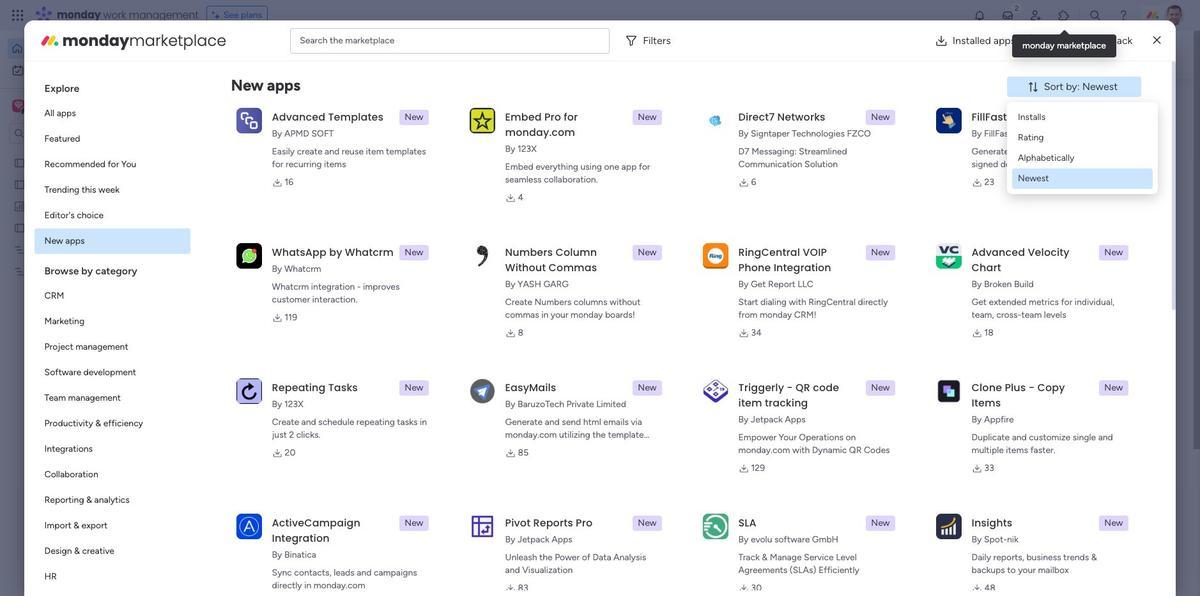 Task type: describe. For each thing, give the bounding box(es) containing it.
update feed image
[[1001, 9, 1014, 22]]

1 check circle image from the top
[[970, 120, 978, 130]]

1 vertical spatial monday marketplace image
[[39, 30, 60, 51]]

terry turtle image
[[266, 572, 291, 597]]

dapulse x slim image
[[1124, 93, 1139, 108]]

2 heading from the top
[[34, 254, 190, 284]]

public dashboard image
[[13, 200, 26, 212]]

see plans image
[[212, 8, 223, 22]]

select product image
[[12, 9, 24, 22]]

search everything image
[[1089, 9, 1102, 22]]

dapulse x slim image
[[1153, 33, 1161, 48]]

public dashboard image
[[703, 233, 717, 247]]

Search in workspace field
[[27, 126, 107, 141]]

0 vertical spatial terry turtle image
[[1164, 5, 1185, 26]]

3 circle o image from the top
[[970, 185, 978, 195]]

1 circle o image from the top
[[970, 153, 978, 162]]

close recently visited image
[[236, 104, 251, 120]]

component image
[[703, 253, 715, 265]]

add to favorites image
[[885, 234, 898, 246]]

quick search results list box
[[236, 120, 920, 445]]

2 circle o image from the top
[[970, 169, 978, 178]]

help center element
[[951, 527, 1143, 578]]

2 horizontal spatial public board image
[[477, 233, 491, 247]]

0 horizontal spatial public board image
[[13, 178, 26, 190]]

templates image image
[[962, 257, 1131, 345]]



Task type: vqa. For each thing, say whether or not it's contained in the screenshot.
star icon
no



Task type: locate. For each thing, give the bounding box(es) containing it.
1 horizontal spatial public board image
[[252, 390, 266, 404]]

2 check circle image from the top
[[970, 136, 978, 146]]

0 vertical spatial heading
[[34, 72, 190, 101]]

v2 user feedback image
[[961, 47, 971, 62]]

heading
[[34, 72, 190, 101], [34, 254, 190, 284]]

circle o image
[[970, 153, 978, 162], [970, 169, 978, 178], [970, 185, 978, 195]]

2 component image from the left
[[477, 253, 489, 265]]

2 vertical spatial circle o image
[[970, 185, 978, 195]]

0 vertical spatial monday marketplace image
[[1058, 9, 1070, 22]]

menu menu
[[1012, 107, 1153, 189]]

2 vertical spatial public board image
[[252, 390, 266, 404]]

0 horizontal spatial monday marketplace image
[[39, 30, 60, 51]]

0 horizontal spatial terry turtle image
[[266, 525, 291, 551]]

add to favorites image
[[660, 234, 672, 246]]

terry turtle image
[[1164, 5, 1185, 26], [266, 525, 291, 551]]

1 vertical spatial heading
[[34, 254, 190, 284]]

1 heading from the top
[[34, 72, 190, 101]]

public board image
[[13, 178, 26, 190], [477, 233, 491, 247], [252, 390, 266, 404]]

0 horizontal spatial component image
[[252, 253, 263, 265]]

terry turtle image right help image
[[1164, 5, 1185, 26]]

notifications image
[[973, 9, 986, 22]]

2 image
[[1011, 1, 1023, 15]]

0 vertical spatial check circle image
[[970, 120, 978, 130]]

1 vertical spatial circle o image
[[970, 169, 978, 178]]

workspace selection element
[[12, 98, 107, 115]]

app logo image
[[236, 108, 262, 133], [469, 108, 495, 133], [703, 108, 728, 133], [936, 108, 962, 133], [236, 243, 262, 269], [469, 243, 495, 269], [703, 243, 728, 269], [936, 243, 962, 269], [236, 379, 262, 404], [469, 379, 495, 404], [703, 379, 728, 404], [936, 379, 962, 404], [236, 514, 262, 540], [469, 514, 495, 540], [703, 514, 728, 540], [936, 514, 962, 540]]

option
[[8, 38, 155, 59], [8, 60, 155, 81], [34, 101, 190, 127], [34, 127, 190, 152], [0, 151, 163, 154], [34, 152, 190, 178], [34, 178, 190, 203], [34, 203, 190, 229], [34, 229, 190, 254], [34, 284, 190, 309], [34, 309, 190, 335], [34, 335, 190, 360], [34, 360, 190, 386], [34, 386, 190, 412], [34, 412, 190, 437], [34, 437, 190, 463], [34, 463, 190, 488], [34, 488, 190, 514], [34, 514, 190, 539], [34, 539, 190, 565], [34, 565, 190, 591]]

terry turtle image up terry turtle image
[[266, 525, 291, 551]]

component image
[[252, 253, 263, 265], [477, 253, 489, 265]]

1 component image from the left
[[252, 253, 263, 265]]

help image
[[1117, 9, 1130, 22]]

public board image
[[13, 157, 26, 169], [13, 222, 26, 234], [252, 233, 266, 247]]

1 horizontal spatial terry turtle image
[[1164, 5, 1185, 26]]

1 vertical spatial public board image
[[477, 233, 491, 247]]

1 horizontal spatial component image
[[477, 253, 489, 265]]

list box
[[34, 72, 190, 597], [0, 149, 163, 455]]

0 vertical spatial circle o image
[[970, 153, 978, 162]]

check circle image
[[970, 120, 978, 130], [970, 136, 978, 146]]

0 vertical spatial public board image
[[13, 178, 26, 190]]

invite members image
[[1030, 9, 1042, 22]]

workspace image
[[12, 99, 25, 113]]

v2 bolt switch image
[[1061, 48, 1068, 62]]

monday marketplace image
[[1058, 9, 1070, 22], [39, 30, 60, 51]]

1 horizontal spatial monday marketplace image
[[1058, 9, 1070, 22]]

1 vertical spatial check circle image
[[970, 136, 978, 146]]

1 vertical spatial terry turtle image
[[266, 525, 291, 551]]

workspace image
[[14, 99, 23, 113]]



